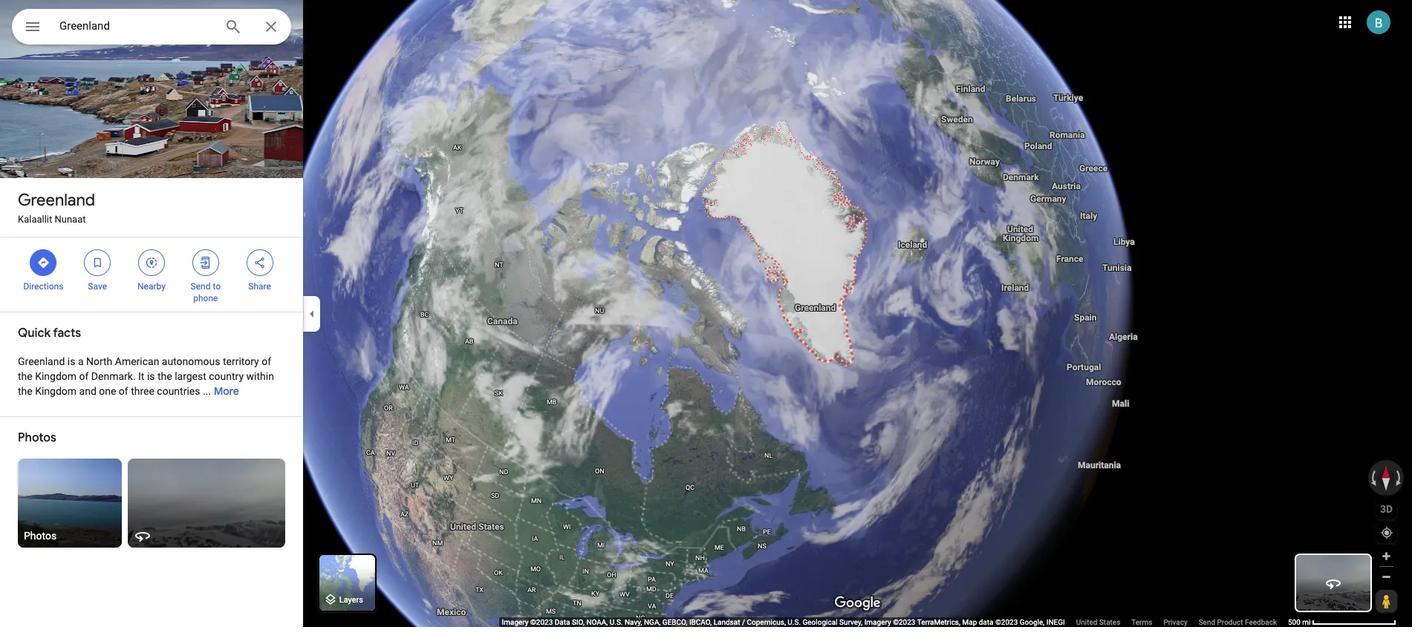 Task type: locate. For each thing, give the bounding box(es) containing it.
1 vertical spatial is
[[147, 371, 155, 383]]

None field
[[59, 17, 212, 35]]

u.s. left geological
[[788, 619, 801, 627]]

to
[[213, 282, 221, 292]]

landsat
[[714, 619, 740, 627]]


[[24, 16, 42, 37]]

kingdom
[[35, 371, 77, 383], [35, 386, 77, 397]]

©2023 left terrametrics,
[[893, 619, 916, 627]]

0 horizontal spatial send
[[191, 282, 211, 292]]

north
[[86, 356, 112, 368]]

more button
[[214, 373, 239, 410]]

a
[[78, 356, 84, 368]]

u.s.
[[610, 619, 623, 627], [788, 619, 801, 627]]

send left product
[[1199, 619, 1216, 627]]

1 kingdom from the top
[[35, 371, 77, 383]]

1 vertical spatial send
[[1199, 619, 1216, 627]]

0 vertical spatial of
[[262, 356, 271, 368]]

greenland inside greenland is a north american autonomous territory of the kingdom of denmark. it is the largest country within the kingdom and one of three countries ...
[[18, 356, 65, 368]]

1 u.s. from the left
[[610, 619, 623, 627]]

Greenland field
[[12, 9, 291, 45]]

2 horizontal spatial ©2023
[[996, 619, 1018, 627]]


[[37, 255, 50, 271]]

feedback
[[1245, 619, 1277, 627]]

u.s. left navy,
[[610, 619, 623, 627]]

and
[[79, 386, 96, 397]]

photos button
[[18, 459, 122, 548]]

is right it
[[147, 371, 155, 383]]

imagery right the survey,
[[865, 619, 891, 627]]

1 vertical spatial photos
[[24, 530, 57, 542]]

1 horizontal spatial is
[[147, 371, 155, 383]]

photos inside button
[[24, 530, 57, 542]]

500 mi button
[[1288, 619, 1397, 627]]

data
[[979, 619, 994, 627]]

denmark.
[[91, 371, 136, 383]]

1 horizontal spatial send
[[1199, 619, 1216, 627]]


[[145, 255, 158, 271]]

0 vertical spatial is
[[67, 356, 75, 368]]

show your location image
[[1380, 527, 1394, 540]]

2 kingdom from the top
[[35, 386, 77, 397]]

0 horizontal spatial imagery
[[502, 619, 529, 627]]

send up phone
[[191, 282, 211, 292]]

1 ©2023 from the left
[[530, 619, 553, 627]]

1 horizontal spatial u.s.
[[788, 619, 801, 627]]

layers
[[339, 596, 363, 606]]

of
[[262, 356, 271, 368], [79, 371, 89, 383], [119, 386, 128, 397]]

survey,
[[840, 619, 863, 627]]

2 greenland from the top
[[18, 356, 65, 368]]


[[199, 255, 212, 271]]

ibcao,
[[689, 619, 712, 627]]

is left a
[[67, 356, 75, 368]]

google account: brad klo  
(klobrad84@gmail.com) image
[[1367, 10, 1391, 34]]

footer containing imagery ©2023 data sio, noaa, u.s. navy, nga, gebco, ibcao, landsat / copernicus, u.s. geological survey, imagery ©2023 terrametrics, map data ©2023 google, inegi
[[502, 618, 1288, 628]]

kingdom down quick facts
[[35, 371, 77, 383]]

 search field
[[12, 9, 291, 48]]

0 vertical spatial send
[[191, 282, 211, 292]]

phone
[[193, 293, 218, 304]]

photos
[[18, 431, 56, 446], [24, 530, 57, 542]]

footer inside google maps element
[[502, 618, 1288, 628]]

3d button
[[1376, 499, 1398, 520]]

1 horizontal spatial ©2023
[[893, 619, 916, 627]]

copernicus,
[[747, 619, 786, 627]]

©2023
[[530, 619, 553, 627], [893, 619, 916, 627], [996, 619, 1018, 627]]

none field inside greenland field
[[59, 17, 212, 35]]

imagery left data
[[502, 619, 529, 627]]

1 greenland from the top
[[18, 190, 95, 211]]

send inside send to phone
[[191, 282, 211, 292]]

0 vertical spatial photos
[[18, 431, 56, 446]]

the
[[18, 371, 32, 383], [157, 371, 172, 383], [18, 386, 32, 397]]

2 horizontal spatial of
[[262, 356, 271, 368]]

0 horizontal spatial ©2023
[[530, 619, 553, 627]]

greenland for greenland kalaallit nunaat
[[18, 190, 95, 211]]

kingdom left and on the left bottom of page
[[35, 386, 77, 397]]

500 mi
[[1288, 619, 1311, 627]]

©2023 right the 'data'
[[996, 619, 1018, 627]]

privacy button
[[1164, 618, 1188, 628]]

imagery
[[502, 619, 529, 627], [865, 619, 891, 627]]

greenland
[[18, 190, 95, 211], [18, 356, 65, 368]]

quick facts
[[18, 326, 81, 341]]

greenland up the nunaat
[[18, 190, 95, 211]]

navy,
[[625, 619, 642, 627]]

1 vertical spatial of
[[79, 371, 89, 383]]

of up within
[[262, 356, 271, 368]]

send
[[191, 282, 211, 292], [1199, 619, 1216, 627]]

of right one
[[119, 386, 128, 397]]

street view image
[[1325, 575, 1343, 593]]

american
[[115, 356, 159, 368]]

0 vertical spatial greenland
[[18, 190, 95, 211]]

1 vertical spatial kingdom
[[35, 386, 77, 397]]

©2023 left data
[[530, 619, 553, 627]]

2 u.s. from the left
[[788, 619, 801, 627]]

of down a
[[79, 371, 89, 383]]

save
[[88, 282, 107, 292]]

footer
[[502, 618, 1288, 628]]

zoom in image
[[1381, 551, 1392, 562]]

2 vertical spatial of
[[119, 386, 128, 397]]

terrametrics,
[[917, 619, 961, 627]]

one
[[99, 386, 116, 397]]

inegi
[[1047, 619, 1065, 627]]

greenland down quick
[[18, 356, 65, 368]]

0 vertical spatial kingdom
[[35, 371, 77, 383]]

 button
[[12, 9, 53, 48]]

send inside button
[[1199, 619, 1216, 627]]

0 horizontal spatial u.s.
[[610, 619, 623, 627]]

is
[[67, 356, 75, 368], [147, 371, 155, 383]]

it
[[138, 371, 144, 383]]

imagery ©2023 data sio, noaa, u.s. navy, nga, gebco, ibcao, landsat / copernicus, u.s. geological survey, imagery ©2023 terrametrics, map data ©2023 google, inegi
[[502, 619, 1065, 627]]

1 imagery from the left
[[502, 619, 529, 627]]

1 horizontal spatial imagery
[[865, 619, 891, 627]]

geological
[[803, 619, 838, 627]]

1 vertical spatial greenland
[[18, 356, 65, 368]]



Task type: vqa. For each thing, say whether or not it's contained in the screenshot.
Imagery ©2023 Data SIO, NOAA, U.S. Navy, NGA, GEBCO, IBCAO, Landsat / Copernicus, U.S. Geological Survey, Imagery ©2023 TerraMetrics, Map data ©2023 Google, INEGI
yes



Task type: describe. For each thing, give the bounding box(es) containing it.
sio,
[[572, 619, 585, 627]]

kalaallit
[[18, 214, 52, 225]]

mi
[[1303, 619, 1311, 627]]

2 imagery from the left
[[865, 619, 891, 627]]

united states button
[[1076, 618, 1121, 628]]

collapse side panel image
[[304, 306, 320, 322]]

terms button
[[1132, 618, 1153, 628]]

countries
[[157, 386, 200, 397]]

states
[[1100, 619, 1121, 627]]

data
[[555, 619, 570, 627]]

zoom out image
[[1381, 572, 1392, 583]]

territory
[[223, 356, 259, 368]]

more
[[214, 385, 239, 398]]

greenland is a north american autonomous territory of the kingdom of denmark. it is the largest country within the kingdom and one of three countries ...
[[18, 356, 274, 397]]

1 horizontal spatial of
[[119, 386, 128, 397]]

greenland main content
[[0, 0, 342, 628]]

send to phone
[[191, 282, 221, 304]]

product
[[1217, 619, 1243, 627]]


[[253, 255, 266, 271]]

0 horizontal spatial of
[[79, 371, 89, 383]]

gebco,
[[663, 619, 688, 627]]

3d
[[1380, 503, 1393, 515]]

/
[[742, 619, 745, 627]]

send product feedback button
[[1199, 618, 1277, 628]]

2 ©2023 from the left
[[893, 619, 916, 627]]

noaa,
[[587, 619, 608, 627]]


[[91, 255, 104, 271]]

send for send to phone
[[191, 282, 211, 292]]

show street view coverage image
[[1376, 591, 1397, 613]]

500
[[1288, 619, 1301, 627]]

map
[[962, 619, 977, 627]]

nunaat
[[55, 214, 86, 225]]

united
[[1076, 619, 1098, 627]]

0 horizontal spatial is
[[67, 356, 75, 368]]

three
[[131, 386, 154, 397]]

google maps element
[[0, 0, 1412, 628]]

nga,
[[644, 619, 661, 627]]

directions
[[23, 282, 63, 292]]

share
[[248, 282, 271, 292]]

within
[[246, 371, 274, 383]]

actions for greenland region
[[0, 238, 303, 312]]

united states
[[1076, 619, 1121, 627]]

nearby
[[137, 282, 166, 292]]

country
[[209, 371, 244, 383]]

...
[[203, 386, 211, 397]]

privacy
[[1164, 619, 1188, 627]]

largest
[[175, 371, 206, 383]]

facts
[[53, 326, 81, 341]]

3 ©2023 from the left
[[996, 619, 1018, 627]]

google,
[[1020, 619, 1045, 627]]

autonomous
[[162, 356, 220, 368]]

terms
[[1132, 619, 1153, 627]]

greenland for greenland is a north american autonomous territory of the kingdom of denmark. it is the largest country within the kingdom and one of three countries ...
[[18, 356, 65, 368]]

quick
[[18, 326, 50, 341]]

send for send product feedback
[[1199, 619, 1216, 627]]

send product feedback
[[1199, 619, 1277, 627]]

greenland kalaallit nunaat
[[18, 190, 95, 225]]



